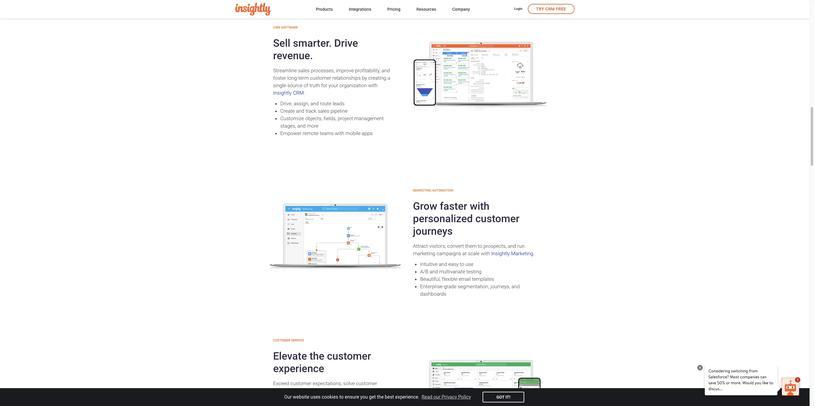Task type: locate. For each thing, give the bounding box(es) containing it.
at
[[463, 251, 467, 257]]

with inside "attract visitors, convert them to prospects, and run marketing campaigns at scale with"
[[481, 251, 490, 257]]

intuitive and easy to use a/b and multivariate testing beautiful, flexible email templates enterprise-grade segmentation, journeys, and dashboards
[[420, 261, 520, 297]]

uses
[[311, 394, 321, 400]]

1 vertical spatial sales
[[318, 108, 330, 114]]

more
[[307, 123, 319, 129]]

for
[[321, 83, 328, 88]]

term
[[299, 75, 309, 81]]

2 vertical spatial to
[[340, 394, 344, 400]]

and up a
[[382, 68, 390, 74]]

relationships
[[333, 75, 361, 81]]

insightly logo image
[[235, 3, 271, 16]]

0 vertical spatial .
[[304, 90, 305, 96]]

crm left software
[[273, 26, 280, 30]]

1 vertical spatial your
[[289, 396, 299, 402]]

0 vertical spatial your
[[329, 83, 338, 88]]

1 horizontal spatial service
[[359, 396, 376, 402]]

0 horizontal spatial marketing
[[413, 189, 432, 193]]

truth
[[310, 83, 320, 88]]

2 horizontal spatial to
[[478, 243, 483, 249]]

our
[[434, 394, 441, 400]]

1 horizontal spatial the
[[377, 394, 384, 400]]

teams
[[320, 130, 334, 136]]

and up uses
[[313, 388, 321, 394]]

and up track at the left
[[311, 101, 319, 107]]

customer up prospects,
[[476, 213, 520, 225]]

improve
[[336, 68, 354, 74]]

journeys
[[413, 225, 453, 238]]

attract
[[413, 243, 428, 249]]

0 horizontal spatial insightly
[[273, 90, 292, 96]]

insightly service .
[[340, 396, 377, 402]]

pricing link
[[388, 6, 401, 14]]

faster,
[[298, 388, 312, 394]]

1 horizontal spatial to
[[460, 261, 464, 267]]

exceed customer expectations, solve customer challenges faster, and create deeper connections across your organization with
[[273, 381, 381, 402]]

0 horizontal spatial to
[[340, 394, 344, 400]]

connections
[[354, 388, 381, 394]]

1 vertical spatial organization
[[300, 396, 328, 402]]

1 horizontal spatial crm
[[293, 90, 304, 96]]

your right for
[[329, 83, 338, 88]]

to down deeper
[[340, 394, 344, 400]]

your down challenges
[[289, 396, 299, 402]]

and up insightly marketing link
[[508, 243, 516, 249]]

2 horizontal spatial crm
[[546, 7, 555, 11]]

apps
[[362, 130, 373, 136]]

0 horizontal spatial organization
[[300, 396, 328, 402]]

. for elevate the customer experience
[[376, 396, 377, 402]]

service2 homepage laptop phone image
[[413, 360, 547, 406]]

our website uses cookies to ensure you get the best experience. read our privacy policy
[[284, 394, 471, 400]]

company
[[452, 7, 470, 11]]

scale
[[468, 251, 480, 257]]

to left use
[[460, 261, 464, 267]]

customer up solve
[[327, 350, 371, 363]]

with right teams
[[335, 130, 344, 136]]

visitors,
[[429, 243, 446, 249]]

2 vertical spatial .
[[376, 396, 377, 402]]

service right customer
[[291, 339, 304, 343]]

1 vertical spatial service
[[359, 396, 376, 402]]

crm software
[[273, 26, 298, 30]]

with down the create
[[329, 396, 338, 402]]

0 vertical spatial crm
[[546, 7, 555, 11]]

1 vertical spatial marketing
[[511, 251, 534, 257]]

try crm free link
[[528, 4, 575, 14]]

creating
[[369, 75, 386, 81]]

crm right try on the top right
[[546, 7, 555, 11]]

0 vertical spatial the
[[310, 350, 325, 363]]

1 horizontal spatial marketing
[[511, 251, 534, 257]]

grow
[[413, 200, 437, 213]]

0 horizontal spatial crm
[[273, 26, 280, 30]]

crm down source
[[293, 90, 304, 96]]

organization down the faster,
[[300, 396, 328, 402]]

insightly for elevate the customer experience
[[340, 396, 358, 402]]

marketing up grow
[[413, 189, 432, 193]]

marketing automation
[[413, 189, 453, 193]]

0 vertical spatial insightly
[[273, 90, 292, 96]]

you
[[360, 394, 368, 400]]

customer up the faster,
[[290, 381, 312, 387]]

multivariate
[[439, 269, 465, 275]]

insightly for grow faster with personalized customer journeys
[[492, 251, 510, 257]]

1 horizontal spatial organization
[[340, 83, 367, 88]]

the up experience
[[310, 350, 325, 363]]

0 horizontal spatial .
[[304, 90, 305, 96]]

smarter.
[[293, 37, 332, 49]]

1 vertical spatial insightly
[[492, 251, 510, 257]]

1 vertical spatial the
[[377, 394, 384, 400]]

sales down route
[[318, 108, 330, 114]]

your inside streamline sales processes, improve profitability, and foster long-term customer relationships by creating a single source of truth for your organization with insightly crm .
[[329, 83, 338, 88]]

customer inside streamline sales processes, improve profitability, and foster long-term customer relationships by creating a single source of truth for your organization with insightly crm .
[[310, 75, 331, 81]]

to inside cookieconsent dialog
[[340, 394, 344, 400]]

customer down processes,
[[310, 75, 331, 81]]

elevate
[[273, 350, 307, 363]]

to right them
[[478, 243, 483, 249]]

integrations
[[349, 7, 371, 11]]

1 horizontal spatial sales
[[318, 108, 330, 114]]

personalized
[[413, 213, 473, 225]]

experience.
[[395, 394, 420, 400]]

to
[[478, 243, 483, 249], [460, 261, 464, 267], [340, 394, 344, 400]]

2 horizontal spatial insightly
[[492, 251, 510, 257]]

integrations link
[[349, 6, 371, 14]]

remote
[[303, 130, 319, 136]]

1 horizontal spatial .
[[376, 396, 377, 402]]

marketing
[[413, 251, 435, 257]]

0 horizontal spatial service
[[291, 339, 304, 343]]

the right get
[[377, 394, 384, 400]]

crm inside streamline sales processes, improve profitability, and foster long-term customer relationships by creating a single source of truth for your organization with insightly crm .
[[293, 90, 304, 96]]

resources link
[[417, 6, 436, 14]]

sales up term
[[298, 68, 310, 74]]

service down connections
[[359, 396, 376, 402]]

with right scale
[[481, 251, 490, 257]]

0 horizontal spatial sales
[[298, 68, 310, 74]]

insightly down single
[[273, 90, 292, 96]]

insightly down prospects,
[[492, 251, 510, 257]]

with inside streamline sales processes, improve profitability, and foster long-term customer relationships by creating a single source of truth for your organization with insightly crm .
[[368, 83, 378, 88]]

to for with
[[478, 243, 483, 249]]

0 horizontal spatial the
[[310, 350, 325, 363]]

2 vertical spatial crm
[[293, 90, 304, 96]]

insightly inside streamline sales processes, improve profitability, and foster long-term customer relationships by creating a single source of truth for your organization with insightly crm .
[[273, 90, 292, 96]]

pricing
[[388, 7, 401, 11]]

drive, assign, and route leads create and track sales pipeline customize objects, fields, project management stages, and more empower remote teams with mobile apps
[[280, 101, 384, 136]]

expectations,
[[313, 381, 342, 387]]

2 horizontal spatial .
[[534, 251, 535, 257]]

organization down relationships
[[340, 83, 367, 88]]

to inside "attract visitors, convert them to prospects, and run marketing campaigns at scale with"
[[478, 243, 483, 249]]

and inside streamline sales processes, improve profitability, and foster long-term customer relationships by creating a single source of truth for your organization with insightly crm .
[[382, 68, 390, 74]]

insightly down deeper
[[340, 396, 358, 402]]

your
[[329, 83, 338, 88], [289, 396, 299, 402]]

organization
[[340, 83, 367, 88], [300, 396, 328, 402]]

0 vertical spatial organization
[[340, 83, 367, 88]]

ensure
[[345, 394, 359, 400]]

with right faster
[[470, 200, 490, 213]]

read
[[422, 394, 433, 400]]

login link
[[514, 7, 523, 12]]

management
[[354, 116, 384, 122]]

1 vertical spatial .
[[534, 251, 535, 257]]

service
[[291, 339, 304, 343], [359, 396, 376, 402]]

marketing down run
[[511, 251, 534, 257]]

to inside intuitive and easy to use a/b and multivariate testing beautiful, flexible email templates enterprise-grade segmentation, journeys, and dashboards
[[460, 261, 464, 267]]

0 vertical spatial to
[[478, 243, 483, 249]]

templates
[[472, 276, 494, 282]]

with down the 'creating'
[[368, 83, 378, 88]]

0 vertical spatial sales
[[298, 68, 310, 74]]

1 horizontal spatial insightly
[[340, 396, 358, 402]]

0 horizontal spatial your
[[289, 396, 299, 402]]

a
[[388, 75, 390, 81]]

faster
[[440, 200, 467, 213]]

with
[[368, 83, 378, 88], [335, 130, 344, 136], [470, 200, 490, 213], [481, 251, 490, 257], [329, 396, 338, 402]]

login
[[514, 7, 523, 11]]

0 vertical spatial service
[[291, 339, 304, 343]]

and inside the exceed customer expectations, solve customer challenges faster, and create deeper connections across your organization with
[[313, 388, 321, 394]]

with inside drive, assign, and route leads create and track sales pipeline customize objects, fields, project management stages, and more empower remote teams with mobile apps
[[335, 130, 344, 136]]

the inside cookieconsent dialog
[[377, 394, 384, 400]]

grow faster with personalized customer journeys
[[413, 200, 520, 238]]

2 vertical spatial insightly
[[340, 396, 358, 402]]

across
[[273, 396, 288, 402]]

drive,
[[280, 101, 293, 107]]

1 vertical spatial to
[[460, 261, 464, 267]]

processes,
[[311, 68, 335, 74]]

1 horizontal spatial your
[[329, 83, 338, 88]]

customer inside elevate the customer experience
[[327, 350, 371, 363]]

and up beautiful,
[[430, 269, 438, 275]]

and
[[382, 68, 390, 74], [311, 101, 319, 107], [296, 108, 304, 114], [297, 123, 306, 129], [508, 243, 516, 249], [439, 261, 447, 267], [430, 269, 438, 275], [512, 284, 520, 290], [313, 388, 321, 394]]

foster
[[273, 75, 286, 81]]



Task type: vqa. For each thing, say whether or not it's contained in the screenshot.
the "Request a Demo" link
no



Task type: describe. For each thing, give the bounding box(es) containing it.
and left easy
[[439, 261, 447, 267]]

cookieconsent dialog
[[0, 388, 810, 406]]

attract visitors, convert them to prospects, and run marketing campaigns at scale with
[[413, 243, 525, 257]]

experience
[[273, 363, 324, 375]]

drive
[[334, 37, 358, 49]]

empower
[[280, 130, 302, 136]]

and down assign,
[[296, 108, 304, 114]]

prospects,
[[484, 243, 507, 249]]

resources
[[417, 7, 436, 11]]

profitability,
[[355, 68, 381, 74]]

track
[[306, 108, 317, 114]]

sales inside drive, assign, and route leads create and track sales pipeline customize objects, fields, project management stages, and more empower remote teams with mobile apps
[[318, 108, 330, 114]]

long-
[[288, 75, 299, 81]]

1 vertical spatial crm
[[273, 26, 280, 30]]

source
[[288, 83, 303, 88]]

our
[[284, 394, 292, 400]]

beautiful,
[[420, 276, 441, 282]]

. for grow faster with personalized customer journeys
[[534, 251, 535, 257]]

journeys,
[[491, 284, 511, 290]]

insightly service link
[[340, 396, 376, 402]]

fields,
[[324, 116, 337, 122]]

customer inside 'grow faster with personalized customer journeys'
[[476, 213, 520, 225]]

and right journeys,
[[512, 284, 520, 290]]

insightly crm link
[[273, 90, 304, 96]]

insightly logo link
[[235, 3, 307, 16]]

insightly marketing link
[[492, 251, 534, 257]]

campaigns
[[437, 251, 461, 257]]

privacy
[[442, 394, 457, 400]]

crm inside button
[[546, 7, 555, 11]]

elevate the customer experience
[[273, 350, 371, 375]]

policy
[[458, 394, 471, 400]]

route
[[320, 101, 332, 107]]

use
[[466, 261, 474, 267]]

insightly marketing .
[[492, 251, 535, 257]]

easy
[[449, 261, 459, 267]]

crm kanban2 homepage laptop phone image
[[413, 41, 547, 113]]

sales inside streamline sales processes, improve profitability, and foster long-term customer relationships by creating a single source of truth for your organization with insightly crm .
[[298, 68, 310, 74]]

leads
[[333, 101, 345, 107]]

it!
[[506, 395, 511, 400]]

create
[[323, 388, 336, 394]]

got it!
[[497, 395, 511, 400]]

company link
[[452, 6, 470, 14]]

read our privacy policy button
[[421, 393, 472, 402]]

software
[[281, 26, 298, 30]]

a/b
[[420, 269, 429, 275]]

and inside "attract visitors, convert them to prospects, and run marketing campaigns at scale with"
[[508, 243, 516, 249]]

them
[[465, 243, 477, 249]]

deeper
[[338, 388, 353, 394]]

the inside elevate the customer experience
[[310, 350, 325, 363]]

run
[[518, 243, 525, 249]]

create
[[280, 108, 295, 114]]

customer up connections
[[356, 381, 377, 387]]

of
[[304, 83, 308, 88]]

dashboards
[[420, 291, 447, 297]]

objects,
[[305, 116, 323, 122]]

by
[[362, 75, 367, 81]]

organization inside the exceed customer expectations, solve customer challenges faster, and create deeper connections across your organization with
[[300, 396, 328, 402]]

revenue.
[[273, 50, 313, 62]]

with inside 'grow faster with personalized customer journeys'
[[470, 200, 490, 213]]

testing
[[467, 269, 482, 275]]

sell
[[273, 37, 290, 49]]

email
[[459, 276, 471, 282]]

your inside the exceed customer expectations, solve customer challenges faster, and create deeper connections across your organization with
[[289, 396, 299, 402]]

cookies
[[322, 394, 338, 400]]

assign,
[[294, 101, 309, 107]]

0 vertical spatial marketing
[[413, 189, 432, 193]]

marketing homepage laptop image
[[267, 203, 402, 275]]

grade
[[444, 284, 457, 290]]

service for insightly service .
[[359, 396, 376, 402]]

single
[[273, 83, 286, 88]]

solve
[[343, 381, 355, 387]]

try crm free
[[536, 7, 566, 11]]

website
[[293, 394, 309, 400]]

organization inside streamline sales processes, improve profitability, and foster long-term customer relationships by creating a single source of truth for your organization with insightly crm .
[[340, 83, 367, 88]]

customer
[[273, 339, 290, 343]]

customize
[[280, 116, 304, 122]]

pipeline
[[331, 108, 348, 114]]

best
[[385, 394, 394, 400]]

products
[[316, 7, 333, 11]]

automation
[[433, 189, 453, 193]]

got
[[497, 395, 505, 400]]

challenges
[[273, 388, 297, 394]]

try
[[536, 7, 544, 11]]

. inside streamline sales processes, improve profitability, and foster long-term customer relationships by creating a single source of truth for your organization with insightly crm .
[[304, 90, 305, 96]]

free
[[556, 7, 566, 11]]

sell smarter. drive revenue.
[[273, 37, 358, 62]]

convert
[[447, 243, 464, 249]]

products link
[[316, 6, 333, 14]]

streamline
[[273, 68, 297, 74]]

with inside the exceed customer expectations, solve customer challenges faster, and create deeper connections across your organization with
[[329, 396, 338, 402]]

exceed
[[273, 381, 289, 387]]

service for customer service
[[291, 339, 304, 343]]

mobile
[[346, 130, 361, 136]]

and left more
[[297, 123, 306, 129]]

flexible
[[442, 276, 458, 282]]

try crm free button
[[528, 4, 575, 14]]

to for our
[[340, 394, 344, 400]]

intuitive
[[420, 261, 438, 267]]



